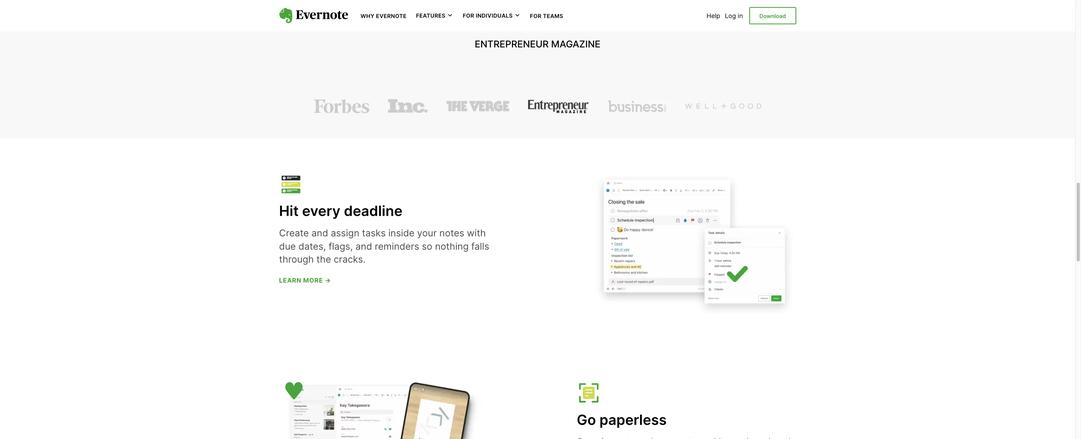Task type: describe. For each thing, give the bounding box(es) containing it.
for for for teams
[[530, 13, 542, 19]]

hit every deadline
[[279, 202, 403, 220]]

evernote logo image
[[279, 8, 348, 23]]

evernote
[[376, 13, 407, 19]]

1 vertical spatial and
[[356, 241, 372, 252]]

magazine
[[552, 38, 601, 50]]

the verge logo image
[[447, 99, 510, 113]]

help link
[[707, 12, 721, 20]]

features button
[[416, 12, 454, 20]]

0 vertical spatial and
[[312, 227, 328, 239]]

entrepreneur magazine logo image
[[529, 99, 590, 113]]

with
[[467, 227, 486, 239]]

download link
[[750, 7, 797, 24]]

through
[[279, 254, 314, 265]]

entrepreneur magazine
[[475, 38, 601, 50]]

a phone showcasing the document scanning feature of evernote image
[[279, 375, 483, 439]]

forbes logo image
[[314, 99, 370, 113]]

tasks
[[362, 227, 386, 239]]

go
[[577, 411, 596, 429]]

business.com logo image
[[608, 99, 667, 113]]

why evernote
[[361, 13, 407, 19]]

cracks.
[[334, 254, 366, 265]]

download
[[760, 12, 787, 19]]

tasks icon image
[[279, 172, 303, 196]]

nothing
[[435, 241, 469, 252]]

create and assign tasks inside your notes with due dates, flags, and reminders so nothing falls through the cracks.
[[279, 227, 490, 265]]



Task type: vqa. For each thing, say whether or not it's contained in the screenshot.
the rightmost ,
no



Task type: locate. For each thing, give the bounding box(es) containing it.
log
[[725, 12, 737, 20]]

reminders
[[375, 241, 420, 252]]

entrepreneur
[[475, 38, 549, 50]]

0 horizontal spatial for
[[463, 12, 475, 19]]

for
[[463, 12, 475, 19], [530, 13, 542, 19]]

0 horizontal spatial and
[[312, 227, 328, 239]]

your
[[417, 227, 437, 239]]

log in link
[[725, 12, 744, 20]]

for left individuals
[[463, 12, 475, 19]]

why evernote link
[[361, 12, 407, 20]]

log in
[[725, 12, 744, 20]]

learn more →
[[279, 276, 331, 284]]

and up dates,
[[312, 227, 328, 239]]

flags,
[[329, 241, 353, 252]]

more
[[303, 276, 323, 284]]

inside
[[389, 227, 415, 239]]

features
[[416, 12, 446, 19]]

inc logo image
[[388, 99, 428, 113]]

individuals
[[476, 12, 513, 19]]

assign
[[331, 227, 360, 239]]

the
[[317, 254, 331, 265]]

hit
[[279, 202, 299, 220]]

for left teams
[[530, 13, 542, 19]]

→
[[325, 276, 331, 284]]

dates,
[[299, 241, 326, 252]]

for inside button
[[463, 12, 475, 19]]

every
[[302, 202, 341, 220]]

and down tasks
[[356, 241, 372, 252]]

for individuals
[[463, 12, 513, 19]]

due
[[279, 241, 296, 252]]

learn more → link
[[279, 276, 331, 284]]

for teams link
[[530, 12, 564, 20]]

1 horizontal spatial for
[[530, 13, 542, 19]]

notes
[[440, 227, 465, 239]]

why
[[361, 13, 375, 19]]

evernote ui showcasing the tasks feature image
[[593, 164, 797, 325]]

paperless
[[600, 411, 667, 429]]

well + good logo image
[[685, 99, 762, 113]]

go paperless
[[577, 411, 667, 429]]

for for for individuals
[[463, 12, 475, 19]]

so
[[422, 241, 433, 252]]

for teams
[[530, 13, 564, 19]]

document scanning icon image
[[577, 381, 601, 405]]

in
[[738, 12, 744, 20]]

create
[[279, 227, 309, 239]]

and
[[312, 227, 328, 239], [356, 241, 372, 252]]

deadline
[[344, 202, 403, 220]]

teams
[[543, 13, 564, 19]]

learn
[[279, 276, 302, 284]]

help
[[707, 12, 721, 20]]

falls
[[472, 241, 490, 252]]

1 horizontal spatial and
[[356, 241, 372, 252]]

for individuals button
[[463, 12, 521, 20]]



